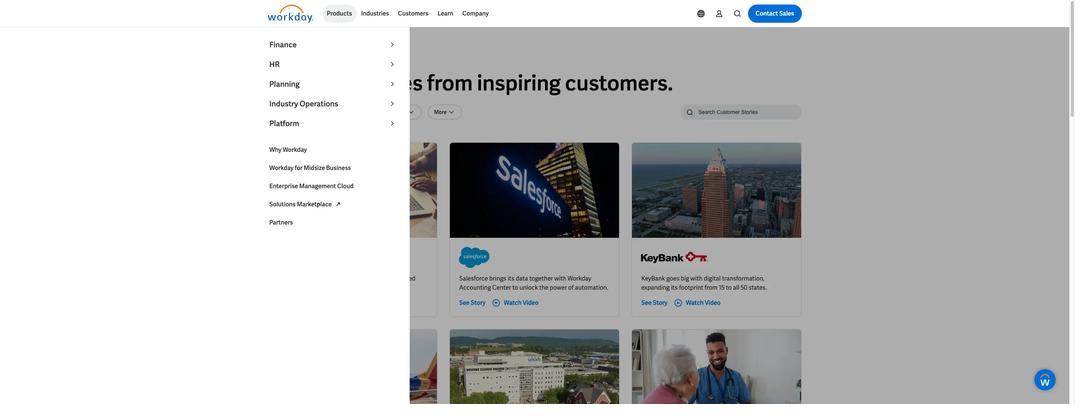 Task type: locate. For each thing, give the bounding box(es) containing it.
workday left 'for'
[[269, 164, 294, 172]]

1 horizontal spatial to
[[726, 284, 732, 292]]

keybank n.a. image
[[641, 247, 708, 269]]

see story for keybank goes big with digital transformation, expanding its footprint from 15 to all 50 states.
[[641, 299, 668, 307]]

0 horizontal spatial see story link
[[459, 299, 486, 308]]

1 horizontal spatial story
[[653, 299, 668, 307]]

salesforce brings its data together with workday accounting center to unlock the power of automation.
[[459, 275, 608, 292]]

1 horizontal spatial see story link
[[641, 299, 668, 308]]

contact sales link
[[748, 5, 802, 23]]

from
[[427, 69, 473, 97], [705, 284, 718, 292]]

see down accounting
[[459, 299, 470, 307]]

solutions marketplace
[[269, 201, 332, 209]]

transformation,
[[722, 275, 765, 283]]

industry for industry operations
[[269, 99, 298, 109]]

from up more button
[[427, 69, 473, 97]]

0 horizontal spatial to
[[512, 284, 518, 292]]

1 vertical spatial from
[[705, 284, 718, 292]]

story
[[471, 299, 486, 307], [653, 299, 668, 307]]

workday up 'for'
[[283, 146, 307, 154]]

0 horizontal spatial see story
[[459, 299, 486, 307]]

1 with from the left
[[554, 275, 566, 283]]

its inside salesforce brings its data together with workday accounting center to unlock the power of automation.
[[508, 275, 514, 283]]

2 watch video from the left
[[686, 299, 721, 307]]

data
[[516, 275, 528, 283]]

industry
[[269, 99, 298, 109], [314, 109, 334, 116]]

1 horizontal spatial see
[[641, 299, 652, 307]]

watch video down footprint
[[686, 299, 721, 307]]

2 see story from the left
[[641, 299, 668, 307]]

workday up of
[[568, 275, 591, 283]]

2 see from the left
[[641, 299, 652, 307]]

management
[[299, 182, 336, 190]]

with up footprint
[[691, 275, 703, 283]]

goes
[[666, 275, 680, 283]]

solutions
[[269, 201, 296, 209]]

states.
[[749, 284, 767, 292]]

0 horizontal spatial watch video
[[504, 299, 539, 307]]

customers button
[[394, 5, 433, 23]]

see story link
[[459, 299, 486, 308], [641, 299, 668, 308]]

1 horizontal spatial watch video
[[686, 299, 721, 307]]

video for unlock
[[523, 299, 539, 307]]

1 vertical spatial its
[[671, 284, 678, 292]]

center
[[492, 284, 511, 292]]

industry for industry
[[314, 109, 334, 116]]

1 horizontal spatial see story
[[641, 299, 668, 307]]

for
[[295, 164, 303, 172]]

industries
[[361, 9, 389, 17]]

video
[[523, 299, 539, 307], [705, 299, 721, 307]]

0 horizontal spatial watch video link
[[492, 299, 539, 308]]

2 see story link from the left
[[641, 299, 668, 308]]

1 watch video from the left
[[504, 299, 539, 307]]

2 to from the left
[[726, 284, 732, 292]]

learn button
[[433, 5, 458, 23]]

salesforce.com image
[[459, 247, 490, 269]]

1 see from the left
[[459, 299, 470, 307]]

see story link down expanding
[[641, 299, 668, 308]]

pwc
[[354, 275, 367, 283]]

its down goes
[[671, 284, 678, 292]]

to down data
[[512, 284, 518, 292]]

workday inside salesforce brings its data together with workday accounting center to unlock the power of automation.
[[568, 275, 591, 283]]

has
[[368, 275, 378, 283]]

watch
[[504, 299, 522, 307], [686, 299, 704, 307]]

0 vertical spatial its
[[508, 275, 514, 283]]

2 watch from the left
[[686, 299, 704, 307]]

watch video link down center
[[492, 299, 539, 308]]

1 vertical spatial workday
[[269, 164, 294, 172]]

finance button
[[265, 35, 401, 55]]

workday for midsize business
[[269, 164, 351, 172]]

driven by machine learning, pwc has reinvigorated skills tracking and capabilities.
[[277, 275, 415, 292]]

midsize
[[304, 164, 325, 172]]

2 story from the left
[[653, 299, 668, 307]]

1 horizontal spatial industry
[[314, 109, 334, 116]]

big
[[681, 275, 689, 283]]

see story down accounting
[[459, 299, 486, 307]]

1 see story from the left
[[459, 299, 486, 307]]

watch video link down footprint
[[674, 299, 721, 308]]

workday
[[283, 146, 307, 154], [269, 164, 294, 172], [568, 275, 591, 283]]

its
[[508, 275, 514, 283], [671, 284, 678, 292]]

driven
[[277, 275, 295, 283]]

story for accounting
[[471, 299, 486, 307]]

0 horizontal spatial see
[[459, 299, 470, 307]]

1 story from the left
[[471, 299, 486, 307]]

to
[[512, 284, 518, 292], [726, 284, 732, 292]]

1 to from the left
[[512, 284, 518, 292]]

digital
[[704, 275, 721, 283]]

0 horizontal spatial from
[[427, 69, 473, 97]]

industry operations button
[[265, 94, 401, 114]]

keybank goes big with digital transformation, expanding its footprint from 15 to all 50 states.
[[641, 275, 767, 292]]

business
[[326, 164, 351, 172]]

from down digital
[[705, 284, 718, 292]]

0 vertical spatial from
[[427, 69, 473, 97]]

story down accounting
[[471, 299, 486, 307]]

see story link for salesforce brings its data together with workday accounting center to unlock the power of automation.
[[459, 299, 486, 308]]

1 horizontal spatial from
[[705, 284, 718, 292]]

video down unlock
[[523, 299, 539, 307]]

why workday
[[269, 146, 307, 154]]

see story
[[459, 299, 486, 307], [641, 299, 668, 307]]

see down expanding
[[641, 299, 652, 307]]

with
[[554, 275, 566, 283], [691, 275, 703, 283]]

planning button
[[265, 74, 401, 94]]

story for its
[[653, 299, 668, 307]]

0 horizontal spatial its
[[508, 275, 514, 283]]

contact sales
[[756, 9, 794, 17]]

see
[[459, 299, 470, 307], [641, 299, 652, 307]]

watch video for from
[[686, 299, 721, 307]]

watch video
[[504, 299, 539, 307], [686, 299, 721, 307]]

why workday link
[[265, 141, 401, 159]]

more button
[[428, 105, 462, 120]]

enterprise management cloud
[[269, 182, 354, 190]]

to right 15
[[726, 284, 732, 292]]

watch video down unlock
[[504, 299, 539, 307]]

0 horizontal spatial story
[[471, 299, 486, 307]]

of
[[568, 284, 574, 292]]

2 with from the left
[[691, 275, 703, 283]]

see story down expanding
[[641, 299, 668, 307]]

industries button
[[357, 5, 394, 23]]

topic button
[[268, 105, 302, 120]]

operations
[[300, 99, 338, 109]]

learn
[[438, 9, 453, 17]]

industry inside dropdown button
[[269, 99, 298, 109]]

industry inside button
[[314, 109, 334, 116]]

video down 15
[[705, 299, 721, 307]]

1 horizontal spatial watch
[[686, 299, 704, 307]]

0 horizontal spatial with
[[554, 275, 566, 283]]

0 horizontal spatial watch
[[504, 299, 522, 307]]

1 horizontal spatial watch video link
[[674, 299, 721, 308]]

its inside "keybank goes big with digital transformation, expanding its footprint from 15 to all 50 states."
[[671, 284, 678, 292]]

partners link
[[265, 214, 401, 232]]

1 watch from the left
[[504, 299, 522, 307]]

company
[[462, 9, 489, 17]]

2 watch video link from the left
[[674, 299, 721, 308]]

2 vertical spatial workday
[[568, 275, 591, 283]]

watch down center
[[504, 299, 522, 307]]

together
[[529, 275, 553, 283]]

1 horizontal spatial video
[[705, 299, 721, 307]]

with up power
[[554, 275, 566, 283]]

hr button
[[265, 55, 401, 74]]

story down expanding
[[653, 299, 668, 307]]

with inside salesforce brings its data together with workday accounting center to unlock the power of automation.
[[554, 275, 566, 283]]

0 horizontal spatial industry
[[269, 99, 298, 109]]

see story link down accounting
[[459, 299, 486, 308]]

from inside "keybank goes big with digital transformation, expanding its footprint from 15 to all 50 states."
[[705, 284, 718, 292]]

see story link for keybank goes big with digital transformation, expanding its footprint from 15 to all 50 states.
[[641, 299, 668, 308]]

1 see story link from the left
[[459, 299, 486, 308]]

1 watch video link from the left
[[492, 299, 539, 308]]

1 horizontal spatial with
[[691, 275, 703, 283]]

1 horizontal spatial its
[[671, 284, 678, 292]]

watch down footprint
[[686, 299, 704, 307]]

its left data
[[508, 275, 514, 283]]

2 video from the left
[[705, 299, 721, 307]]

1 video from the left
[[523, 299, 539, 307]]

0 horizontal spatial video
[[523, 299, 539, 307]]

15
[[719, 284, 725, 292]]



Task type: describe. For each thing, give the bounding box(es) containing it.
video for 15
[[705, 299, 721, 307]]

automation.
[[575, 284, 608, 292]]

watch for center
[[504, 299, 522, 307]]

opens in a new tab image
[[333, 200, 342, 209]]

skills
[[277, 284, 291, 292]]

industry operations
[[269, 99, 338, 109]]

inspiring stories from inspiring customers.
[[268, 69, 673, 97]]

50
[[741, 284, 747, 292]]

see story for salesforce brings its data together with workday accounting center to unlock the power of automation.
[[459, 299, 486, 307]]

inspiring
[[477, 69, 561, 97]]

footprint
[[679, 284, 703, 292]]

tracking
[[292, 284, 315, 292]]

products
[[327, 9, 352, 17]]

stories
[[356, 69, 423, 97]]

to inside salesforce brings its data together with workday accounting center to unlock the power of automation.
[[512, 284, 518, 292]]

inspiring
[[268, 69, 352, 97]]

partners
[[269, 219, 293, 227]]

watch video link for center
[[492, 299, 539, 308]]

contact
[[756, 9, 778, 17]]

customers.
[[565, 69, 673, 97]]

keybank
[[641, 275, 665, 283]]

brings
[[489, 275, 506, 283]]

why
[[269, 146, 281, 154]]

0 vertical spatial workday
[[283, 146, 307, 154]]

watch video link for footprint
[[674, 299, 721, 308]]

accounting
[[459, 284, 491, 292]]

workday for midsize business link
[[265, 159, 401, 178]]

enterprise
[[269, 182, 298, 190]]

power
[[550, 284, 567, 292]]

unlock
[[519, 284, 538, 292]]

reinvigorated
[[379, 275, 415, 283]]

capabilities.
[[328, 284, 361, 292]]

all
[[733, 284, 739, 292]]

go to the homepage image
[[268, 5, 313, 23]]

watch video for to
[[504, 299, 539, 307]]

machine
[[304, 275, 328, 283]]

platform
[[269, 119, 299, 129]]

expanding
[[641, 284, 670, 292]]

and
[[316, 284, 326, 292]]

company button
[[458, 5, 493, 23]]

platform button
[[265, 114, 401, 134]]

learning,
[[329, 275, 353, 283]]

to inside "keybank goes big with digital transformation, expanding its footprint from 15 to all 50 states."
[[726, 284, 732, 292]]

the
[[539, 284, 548, 292]]

see for salesforce brings its data together with workday accounting center to unlock the power of automation.
[[459, 299, 470, 307]]

Search Customer Stories text field
[[694, 105, 787, 119]]

salesforce
[[459, 275, 488, 283]]

cloud
[[337, 182, 354, 190]]

products button
[[322, 5, 357, 23]]

hr
[[269, 60, 280, 69]]

solutions marketplace link
[[265, 196, 401, 214]]

watch for footprint
[[686, 299, 704, 307]]

by
[[296, 275, 303, 283]]

customers
[[398, 9, 428, 17]]

planning
[[269, 79, 300, 89]]

topic
[[274, 109, 287, 116]]

enterprise management cloud link
[[265, 178, 401, 196]]

industry button
[[308, 105, 349, 120]]

see for keybank goes big with digital transformation, expanding its footprint from 15 to all 50 states.
[[641, 299, 652, 307]]

finance
[[269, 40, 297, 50]]

sales
[[779, 9, 794, 17]]

more
[[434, 109, 447, 116]]

marketplace
[[297, 201, 332, 209]]

with inside "keybank goes big with digital transformation, expanding its footprint from 15 to all 50 states."
[[691, 275, 703, 283]]



Task type: vqa. For each thing, say whether or not it's contained in the screenshot.
the left THE FOR
no



